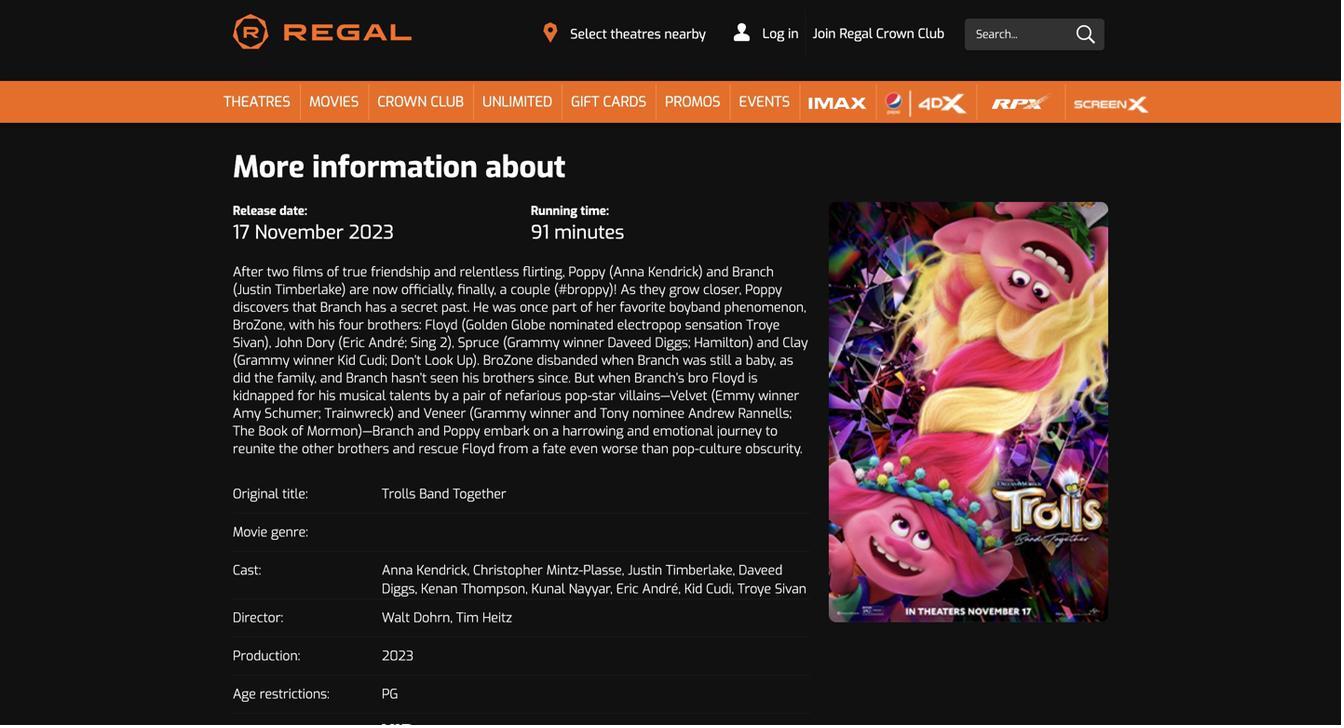 Task type: describe. For each thing, give the bounding box(es) containing it.
relentless
[[460, 264, 519, 281]]

troye inside after two films of true friendship and relentless flirting, poppy (anna kendrick) and branch (justin timberlake) are now officially, finally, a couple (#broppy)! as they grow closer, poppy discovers that branch has a secret past. he was once part of her favorite boyband phenomenon, brozone, with his four brothers: floyd (golden globe nominated electropop sensation troye sivan), john dory (eric andré; sing 2), spruce (grammy winner daveed diggs; hamilton) and clay (grammy winner kid cudi; don't look up). brozone disbanded when branch was still a baby, as did the family, and branch hasn't seen his brothers since.  but when branch's bro floyd is kidnapped for his musical talents by a pair of nefarious pop-star villains—velvet (emmy winner amy schumer; trainwreck) and veneer (grammy winner and tony nominee andrew rannells; the book of mormon)—branch and poppy embark on a harrowing and emotional journey to reunite the other brothers and rescue floyd from a fate even worse than pop-culture obscurity.
[[747, 317, 780, 334]]

1 vertical spatial when
[[598, 370, 631, 387]]

as
[[621, 282, 636, 299]]

don't
[[391, 352, 422, 370]]

diggs;
[[655, 335, 691, 352]]

anna
[[382, 563, 413, 580]]

trolls
[[382, 486, 416, 503]]

pepsi 4dx logo image
[[886, 89, 968, 117]]

release date: 17 november 2023
[[233, 203, 394, 245]]

a right still
[[736, 352, 743, 370]]

brozone,
[[233, 317, 286, 334]]

minutes
[[555, 221, 625, 245]]

regal
[[840, 25, 873, 42]]

trolls band together image
[[829, 202, 1109, 623]]

dory
[[306, 335, 335, 352]]

diggs,
[[382, 581, 418, 598]]

branch up closer,
[[733, 264, 774, 281]]

a down the "on" in the left of the page
[[532, 441, 539, 458]]

phenomenon,
[[725, 299, 807, 317]]

look
[[425, 352, 454, 370]]

running
[[531, 203, 578, 220]]

original
[[233, 486, 279, 503]]

date:
[[280, 203, 307, 220]]

1 vertical spatial poppy
[[746, 282, 783, 299]]

andrew
[[689, 406, 735, 423]]

andré;
[[369, 335, 407, 352]]

did
[[233, 370, 251, 387]]

of left true
[[327, 264, 339, 281]]

cudi,
[[706, 581, 734, 598]]

nayyar,
[[569, 581, 613, 598]]

0 vertical spatial (grammy
[[503, 335, 560, 352]]

closer,
[[704, 282, 742, 299]]

1 vertical spatial his
[[462, 370, 479, 387]]

rescue
[[419, 441, 459, 458]]

globe
[[512, 317, 546, 334]]

family,
[[277, 370, 317, 387]]

other
[[302, 441, 334, 458]]

justin
[[628, 563, 663, 580]]

0 horizontal spatial brothers
[[338, 441, 389, 458]]

screenx image
[[1075, 89, 1150, 117]]

unlimited link
[[473, 81, 562, 123]]

star
[[592, 388, 616, 405]]

finally,
[[458, 282, 497, 299]]

winner up rannells; on the bottom of page
[[759, 388, 800, 405]]

part
[[552, 299, 577, 317]]

christopher
[[473, 563, 543, 580]]

amy
[[233, 406, 261, 423]]

disbanded
[[537, 352, 598, 370]]

a right the "on" in the left of the page
[[552, 423, 559, 440]]

are
[[350, 282, 369, 299]]

original title:
[[233, 486, 308, 503]]

to
[[766, 423, 778, 440]]

more
[[233, 148, 305, 187]]

musical
[[339, 388, 386, 405]]

gift
[[571, 93, 600, 112]]

sing
[[411, 335, 436, 352]]

pg
[[382, 686, 398, 704]]

imax image
[[809, 89, 867, 117]]

1 vertical spatial (grammy
[[233, 352, 290, 370]]

brothers:
[[368, 317, 422, 334]]

0 vertical spatial floyd
[[425, 317, 458, 334]]

walt dohrn, tim heitz
[[382, 610, 513, 627]]

select theatres nearby
[[571, 26, 706, 43]]

a right by
[[452, 388, 460, 405]]

up).
[[457, 352, 480, 370]]

theatres
[[224, 93, 291, 112]]

0 vertical spatial poppy
[[569, 264, 606, 281]]

her
[[596, 299, 617, 317]]

information
[[312, 148, 478, 187]]

kendrick)
[[648, 264, 703, 281]]

timberlake)
[[275, 282, 346, 299]]

still
[[710, 352, 732, 370]]

of down (#broppy)!
[[581, 299, 593, 317]]

title:
[[283, 486, 308, 503]]

crown inside 'link'
[[877, 25, 915, 42]]

2 vertical spatial his
[[319, 388, 336, 405]]

as
[[780, 352, 794, 370]]

than
[[642, 441, 669, 458]]

embark
[[484, 423, 530, 440]]

emotional
[[653, 423, 714, 440]]

reunite
[[233, 441, 275, 458]]

2 vertical spatial (grammy
[[470, 406, 527, 423]]

movie
[[233, 524, 268, 542]]

now
[[373, 282, 398, 299]]

by
[[435, 388, 449, 405]]

tony
[[600, 406, 629, 423]]

has
[[366, 299, 387, 317]]

1 horizontal spatial pop-
[[673, 441, 700, 458]]

even
[[570, 441, 598, 458]]

sensation
[[686, 317, 743, 334]]

and up than
[[627, 423, 650, 440]]

since.
[[538, 370, 571, 387]]

trainwreck)
[[325, 406, 394, 423]]

heitz
[[483, 610, 513, 627]]

0 vertical spatial his
[[318, 317, 335, 334]]

is
[[749, 370, 758, 387]]

for
[[298, 388, 315, 405]]

1 horizontal spatial was
[[683, 352, 707, 370]]

winner down dory
[[293, 352, 334, 370]]

cudi;
[[359, 352, 388, 370]]

log in link
[[728, 11, 807, 57]]

on
[[534, 423, 549, 440]]

2),
[[440, 335, 455, 352]]



Task type: vqa. For each thing, say whether or not it's contained in the screenshot.
Branch's on the bottom
yes



Task type: locate. For each thing, give the bounding box(es) containing it.
journey
[[717, 423, 762, 440]]

kid inside after two films of true friendship and relentless flirting, poppy (anna kendrick) and branch (justin timberlake) are now officially, finally, a couple (#broppy)! as they grow closer, poppy discovers that branch has a secret past. he was once part of her favorite boyband phenomenon, brozone, with his four brothers: floyd (golden globe nominated electropop sensation troye sivan), john dory (eric andré; sing 2), spruce (grammy winner daveed diggs; hamilton) and clay (grammy winner kid cudi; don't look up). brozone disbanded when branch was still a baby, as did the family, and branch hasn't seen his brothers since.  but when branch's bro floyd is kidnapped for his musical talents by a pair of nefarious pop-star villains—velvet (emmy winner amy schumer; trainwreck) and veneer (grammy winner and tony nominee andrew rannells; the book of mormon)—branch and poppy embark on a harrowing and emotional journey to reunite the other brothers and rescue floyd from a fate even worse than pop-culture obscurity.
[[338, 352, 356, 370]]

mormon)—branch
[[307, 423, 414, 440]]

and up rescue at left
[[418, 423, 440, 440]]

his right for at bottom left
[[319, 388, 336, 405]]

floyd down the embark
[[462, 441, 495, 458]]

films
[[293, 264, 323, 281]]

his up dory
[[318, 317, 335, 334]]

mintz-
[[547, 563, 584, 580]]

bro
[[688, 370, 709, 387]]

0 horizontal spatial crown
[[378, 93, 427, 112]]

and up closer,
[[707, 264, 729, 281]]

club left unlimited link
[[431, 93, 464, 112]]

(golden
[[462, 317, 508, 334]]

the
[[233, 423, 255, 440]]

(emmy
[[711, 388, 755, 405]]

join
[[813, 25, 836, 42]]

0 horizontal spatial daveed
[[608, 335, 652, 352]]

kenan
[[421, 581, 458, 598]]

dohrn,
[[414, 610, 453, 627]]

he
[[473, 299, 489, 317]]

1 vertical spatial floyd
[[712, 370, 745, 387]]

1 horizontal spatial kid
[[685, 581, 703, 598]]

(anna
[[609, 264, 645, 281]]

promos link
[[656, 81, 730, 123]]

brozone
[[483, 352, 534, 370]]

kid
[[338, 352, 356, 370], [685, 581, 703, 598]]

and down talents
[[398, 406, 420, 423]]

1 vertical spatial the
[[279, 441, 298, 458]]

0 vertical spatial was
[[493, 299, 517, 317]]

1 horizontal spatial club
[[918, 25, 945, 42]]

0 vertical spatial pop-
[[565, 388, 592, 405]]

anna kendrick, christopher mintz-plasse, justin timberlake, daveed diggs, kenan thompson, kunal nayyar, eric andré, kid cudi, troye sivan
[[382, 563, 807, 598]]

officially,
[[402, 282, 454, 299]]

together
[[453, 486, 507, 503]]

a down relentless on the top of the page
[[500, 282, 507, 299]]

with
[[289, 317, 315, 334]]

they
[[640, 282, 666, 299]]

culture
[[700, 441, 742, 458]]

1 vertical spatial kid
[[685, 581, 703, 598]]

the down book
[[279, 441, 298, 458]]

electropop
[[618, 317, 682, 334]]

pop- down emotional
[[673, 441, 700, 458]]

rpx - regal premium experience image
[[986, 89, 1056, 117]]

0 vertical spatial crown
[[877, 25, 915, 42]]

(grammy up the embark
[[470, 406, 527, 423]]

0 horizontal spatial kid
[[338, 352, 356, 370]]

2023
[[349, 221, 394, 245], [382, 648, 414, 666]]

2023 up true
[[349, 221, 394, 245]]

club inside 'link'
[[918, 25, 945, 42]]

poppy down veneer
[[444, 423, 481, 440]]

(grammy down globe
[[503, 335, 560, 352]]

(grammy
[[503, 335, 560, 352], [233, 352, 290, 370], [470, 406, 527, 423]]

brothers
[[483, 370, 535, 387], [338, 441, 389, 458]]

regal image
[[233, 14, 412, 49]]

fate
[[543, 441, 567, 458]]

(grammy down the sivan),
[[233, 352, 290, 370]]

pop- down but
[[565, 388, 592, 405]]

plasse,
[[584, 563, 625, 580]]

0 horizontal spatial pop-
[[565, 388, 592, 405]]

time:
[[581, 203, 609, 220]]

troye down phenomenon,
[[747, 317, 780, 334]]

floyd up the 2),
[[425, 317, 458, 334]]

1 vertical spatial daveed
[[739, 563, 783, 580]]

crown
[[877, 25, 915, 42], [378, 93, 427, 112]]

and up baby, on the right of the page
[[757, 335, 780, 352]]

and left rescue at left
[[393, 441, 415, 458]]

daveed down electropop
[[608, 335, 652, 352]]

and right family,
[[320, 370, 343, 387]]

2 horizontal spatial floyd
[[712, 370, 745, 387]]

1 horizontal spatial brothers
[[483, 370, 535, 387]]

poppy up (#broppy)!
[[569, 264, 606, 281]]

director:
[[233, 610, 283, 627]]

1 horizontal spatial poppy
[[569, 264, 606, 281]]

of down schumer;
[[291, 423, 304, 440]]

branch up four
[[320, 299, 362, 317]]

0 horizontal spatial was
[[493, 299, 517, 317]]

2 vertical spatial poppy
[[444, 423, 481, 440]]

unlimited
[[483, 93, 553, 112]]

1 horizontal spatial crown
[[877, 25, 915, 42]]

1 vertical spatial was
[[683, 352, 707, 370]]

1 vertical spatial pop-
[[673, 441, 700, 458]]

flirting,
[[523, 264, 565, 281]]

age restrictions:
[[233, 686, 330, 704]]

seen
[[431, 370, 459, 387]]

cards
[[603, 93, 647, 112]]

genre:
[[271, 524, 308, 542]]

nefarious
[[505, 388, 562, 405]]

hasn't
[[391, 370, 427, 387]]

branch's
[[635, 370, 685, 387]]

after
[[233, 264, 263, 281]]

floyd up (emmy
[[712, 370, 745, 387]]

0 vertical spatial troye
[[747, 317, 780, 334]]

that
[[293, 299, 317, 317]]

0 vertical spatial club
[[918, 25, 945, 42]]

kid down timberlake,
[[685, 581, 703, 598]]

1 vertical spatial troye
[[738, 581, 772, 598]]

of right pair
[[490, 388, 502, 405]]

1 horizontal spatial floyd
[[462, 441, 495, 458]]

brothers down "brozone"
[[483, 370, 535, 387]]

0 horizontal spatial club
[[431, 93, 464, 112]]

theatres
[[611, 26, 661, 43]]

and up harrowing
[[575, 406, 597, 423]]

schumer;
[[265, 406, 321, 423]]

0 vertical spatial daveed
[[608, 335, 652, 352]]

obscurity.
[[746, 441, 803, 458]]

book
[[259, 423, 288, 440]]

1 vertical spatial club
[[431, 93, 464, 112]]

2023 inside "release date: 17 november 2023"
[[349, 221, 394, 245]]

Search... text field
[[966, 19, 1105, 50]]

crown up more information about
[[378, 93, 427, 112]]

crown right "regal" at right top
[[877, 25, 915, 42]]

user icon image
[[734, 23, 750, 41]]

two
[[267, 264, 289, 281]]

2023 down walt
[[382, 648, 414, 666]]

0 vertical spatial when
[[602, 352, 634, 370]]

(#broppy)!
[[554, 282, 617, 299]]

clay
[[783, 335, 808, 352]]

release
[[233, 203, 277, 220]]

1 vertical spatial 2023
[[382, 648, 414, 666]]

1 vertical spatial brothers
[[338, 441, 389, 458]]

kid inside anna kendrick, christopher mintz-plasse, justin timberlake, daveed diggs, kenan thompson, kunal nayyar, eric andré, kid cudi, troye sivan
[[685, 581, 703, 598]]

poppy up phenomenon,
[[746, 282, 783, 299]]

winner down nominated
[[564, 335, 604, 352]]

0 horizontal spatial floyd
[[425, 317, 458, 334]]

events link
[[730, 81, 800, 123]]

after two films of true friendship and relentless flirting, poppy (anna kendrick) and branch (justin timberlake) are now officially, finally, a couple (#broppy)! as they grow closer, poppy discovers that branch has a secret past. he was once part of her favorite boyband phenomenon, brozone, with his four brothers: floyd (golden globe nominated electropop sensation troye sivan), john dory (eric andré; sing 2), spruce (grammy winner daveed diggs; hamilton) and clay (grammy winner kid cudi; don't look up). brozone disbanded when branch was still a baby, as did the family, and branch hasn't seen his brothers since.  but when branch's bro floyd is kidnapped for his musical talents by a pair of nefarious pop-star villains—velvet (emmy winner amy schumer; trainwreck) and veneer (grammy winner and tony nominee andrew rannells; the book of mormon)—branch and poppy embark on a harrowing and emotional journey to reunite the other brothers and rescue floyd from a fate even worse than pop-culture obscurity.
[[233, 264, 808, 458]]

branch up branch's
[[638, 352, 680, 370]]

was right the he
[[493, 299, 517, 317]]

daveed inside anna kendrick, christopher mintz-plasse, justin timberlake, daveed diggs, kenan thompson, kunal nayyar, eric andré, kid cudi, troye sivan
[[739, 563, 783, 580]]

0 vertical spatial brothers
[[483, 370, 535, 387]]

2 horizontal spatial poppy
[[746, 282, 783, 299]]

movies link
[[300, 81, 368, 123]]

andré,
[[642, 581, 681, 598]]

discovers
[[233, 299, 289, 317]]

tim
[[456, 610, 479, 627]]

daveed
[[608, 335, 652, 352], [739, 563, 783, 580]]

secret
[[401, 299, 438, 317]]

restrictions:
[[260, 686, 330, 704]]

more information about
[[233, 148, 566, 187]]

winner up the "on" in the left of the page
[[530, 406, 571, 423]]

true
[[343, 264, 368, 281]]

couple
[[511, 282, 551, 299]]

0 horizontal spatial the
[[254, 370, 274, 387]]

join regal crown club link
[[807, 11, 952, 56]]

branch up musical
[[346, 370, 388, 387]]

was up bro
[[683, 352, 707, 370]]

winner
[[564, 335, 604, 352], [293, 352, 334, 370], [759, 388, 800, 405], [530, 406, 571, 423]]

91
[[531, 221, 550, 245]]

map marker icon image
[[544, 22, 558, 43]]

events
[[740, 93, 791, 112]]

0 vertical spatial the
[[254, 370, 274, 387]]

daveed inside after two films of true friendship and relentless flirting, poppy (anna kendrick) and branch (justin timberlake) are now officially, finally, a couple (#broppy)! as they grow closer, poppy discovers that branch has a secret past. he was once part of her favorite boyband phenomenon, brozone, with his four brothers: floyd (golden globe nominated electropop sensation troye sivan), john dory (eric andré; sing 2), spruce (grammy winner daveed diggs; hamilton) and clay (grammy winner kid cudi; don't look up). brozone disbanded when branch was still a baby, as did the family, and branch hasn't seen his brothers since.  but when branch's bro floyd is kidnapped for his musical talents by a pair of nefarious pop-star villains—velvet (emmy winner amy schumer; trainwreck) and veneer (grammy winner and tony nominee andrew rannells; the book of mormon)—branch and poppy embark on a harrowing and emotional journey to reunite the other brothers and rescue floyd from a fate even worse than pop-culture obscurity.
[[608, 335, 652, 352]]

1 vertical spatial crown
[[378, 93, 427, 112]]

a up brothers:
[[390, 299, 397, 317]]

age
[[233, 686, 256, 704]]

0 vertical spatial 2023
[[349, 221, 394, 245]]

movie genre:
[[233, 524, 308, 542]]

veneer
[[424, 406, 466, 423]]

and up officially,
[[434, 264, 456, 281]]

crown club
[[378, 93, 464, 112]]

2 vertical spatial floyd
[[462, 441, 495, 458]]

boyband
[[670, 299, 721, 317]]

1 horizontal spatial the
[[279, 441, 298, 458]]

walt
[[382, 610, 410, 627]]

the up kidnapped
[[254, 370, 274, 387]]

1 horizontal spatial daveed
[[739, 563, 783, 580]]

0 horizontal spatial poppy
[[444, 423, 481, 440]]

brothers down mormon)—branch
[[338, 441, 389, 458]]

troye right "cudi," on the bottom of the page
[[738, 581, 772, 598]]

in
[[789, 25, 799, 42]]

club up pepsi 4dx logo
[[918, 25, 945, 42]]

daveed up 'sivan'
[[739, 563, 783, 580]]

baby,
[[746, 352, 777, 370]]

villains—velvet
[[619, 388, 708, 405]]

worse
[[602, 441, 638, 458]]

his down up).
[[462, 370, 479, 387]]

sivan
[[775, 581, 807, 598]]

troye inside anna kendrick, christopher mintz-plasse, justin timberlake, daveed diggs, kenan thompson, kunal nayyar, eric andré, kid cudi, troye sivan
[[738, 581, 772, 598]]

kid down (eric
[[338, 352, 356, 370]]

0 vertical spatial kid
[[338, 352, 356, 370]]



